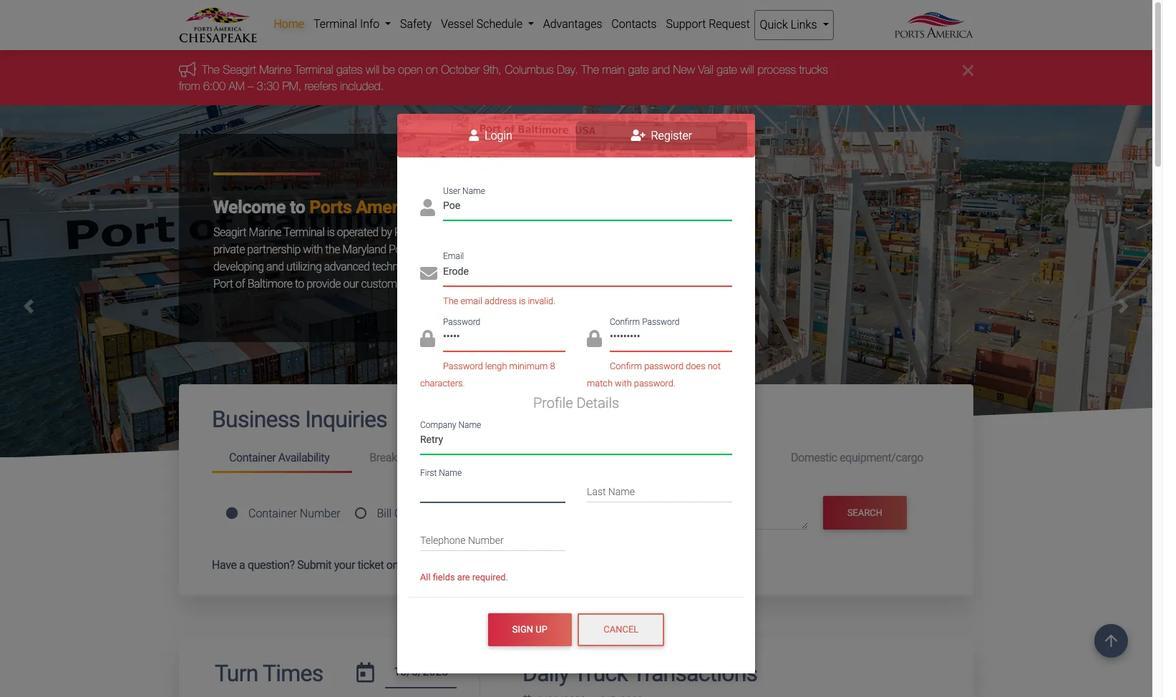 Task type: locate. For each thing, give the bounding box(es) containing it.
america up by
[[356, 197, 421, 218]]

port
[[389, 243, 409, 256], [213, 277, 233, 291]]

the seagirt marine terminal gates will be open on october 9th, columbus day. the main gate and new vail gate will process trucks from 6:00 am – 3:30 pm, reefers included. link
[[179, 63, 829, 92]]

name for user name
[[463, 186, 486, 196]]

name right last
[[609, 486, 635, 498]]

our inside seagirt marine terminal is operated by ports america chesapeake under a public- private partnership with the maryland port administration.                         we are committed to developing and utilizing advanced technologies and enhanced infrastructure at the port of baltimore to provide                         our customers and bcos world-class service.
[[343, 277, 359, 291]]

0 vertical spatial the
[[325, 243, 340, 256]]

advantages
[[543, 17, 603, 31]]

to down the public-
[[573, 243, 583, 256]]

support request link
[[662, 10, 755, 39]]

0 horizontal spatial our
[[343, 277, 359, 291]]

container down business
[[229, 451, 276, 465]]

0 horizontal spatial number
[[300, 507, 341, 520]]

1 horizontal spatial the
[[443, 296, 459, 306]]

1 vertical spatial are
[[457, 572, 470, 583]]

terminal inside the seagirt marine terminal gates will be open on october 9th, columbus day. the main gate and new vail gate will process trucks from 6:00 am – 3:30 pm, reefers included.
[[295, 63, 333, 76]]

name right user
[[463, 186, 486, 196]]

number for container number
[[300, 507, 341, 520]]

password lengh minimum 8 characters.
[[420, 361, 556, 389]]

1 vertical spatial with
[[615, 378, 632, 389]]

0 horizontal spatial will
[[366, 63, 380, 76]]

2 gate from the left
[[717, 63, 738, 76]]

1 vertical spatial america
[[422, 225, 461, 239]]

safety link
[[396, 10, 437, 39]]

seagirt marine terminal is operated by ports america chesapeake under a public- private partnership with the maryland port administration.                         we are committed to developing and utilizing advanced technologies and enhanced infrastructure at the port of baltimore to provide                         our customers and bcos world-class service.
[[213, 225, 595, 291]]

customer
[[474, 559, 522, 573]]

main content
[[168, 385, 985, 698]]

a inside seagirt marine terminal is operated by ports america chesapeake under a public- private partnership with the maryland port administration.                         we are committed to developing and utilizing advanced technologies and enhanced infrastructure at the port of baltimore to provide                         our customers and bcos world-class service.
[[554, 225, 559, 239]]

a right have
[[239, 559, 245, 573]]

1 horizontal spatial america
[[422, 225, 461, 239]]

port left of
[[213, 277, 233, 291]]

number for telephone number
[[468, 535, 504, 546]]

america inside seagirt marine terminal is operated by ports america chesapeake under a public- private partnership with the maryland port administration.                         we are committed to developing and utilizing advanced technologies and enhanced infrastructure at the port of baltimore to provide                         our customers and bcos world-class service.
[[422, 225, 461, 239]]

marine up 3:30
[[260, 63, 292, 76]]

2 availability from the left
[[420, 451, 471, 465]]

password up password on the bottom right of the page
[[643, 317, 680, 327]]

ports up 'operated'
[[310, 197, 352, 218]]

seagirt inside seagirt marine terminal is operated by ports america chesapeake under a public- private partnership with the maryland port administration.                         we are committed to developing and utilizing advanced technologies and enhanced infrastructure at the port of baltimore to provide                         our customers and bcos world-class service.
[[213, 225, 247, 239]]

are right we
[[502, 243, 517, 256]]

details
[[577, 395, 620, 412]]

with right match
[[615, 378, 632, 389]]

seagirt up private
[[213, 225, 247, 239]]

tab list
[[398, 114, 756, 158]]

first name
[[420, 468, 462, 478]]

vail
[[699, 63, 714, 76]]

3:30
[[257, 79, 279, 92]]

1 vertical spatial ports
[[395, 225, 420, 239]]

0 horizontal spatial with
[[303, 243, 323, 256]]

will left be
[[366, 63, 380, 76]]

seagirt up am
[[223, 63, 256, 76]]

1 horizontal spatial will
[[741, 63, 755, 76]]

email
[[443, 252, 464, 262]]

0 vertical spatial marine
[[260, 63, 292, 76]]

0 vertical spatial are
[[502, 243, 517, 256]]

booking/edo link
[[493, 445, 634, 472]]

availability inside container availability link
[[279, 451, 330, 465]]

last
[[587, 486, 606, 498]]

advantages link
[[539, 10, 607, 39]]

password up characters.
[[443, 361, 483, 372]]

business inquiries
[[212, 406, 387, 433]]

search
[[848, 508, 883, 518]]

with inside seagirt marine terminal is operated by ports america chesapeake under a public- private partnership with the maryland port administration.                         we are committed to developing and utilizing advanced technologies and enhanced infrastructure at the port of baltimore to provide                         our customers and bcos world-class service.
[[303, 243, 323, 256]]

port up technologies
[[389, 243, 409, 256]]

login
[[482, 129, 513, 143]]

the down bcos
[[443, 296, 459, 306]]

gate right vail
[[717, 63, 738, 76]]

1 vertical spatial a
[[239, 559, 245, 573]]

1 horizontal spatial with
[[615, 378, 632, 389]]

0 vertical spatial a
[[554, 225, 559, 239]]

the
[[325, 243, 340, 256], [580, 260, 595, 273]]

telephone
[[420, 535, 466, 546]]

container up 'question?'
[[249, 507, 297, 520]]

1 horizontal spatial our
[[433, 559, 449, 573]]

2 confirm from the top
[[610, 361, 643, 372]]

cancel button
[[578, 614, 665, 647]]

developing
[[213, 260, 264, 273]]

all
[[420, 572, 431, 583]]

service.
[[519, 277, 555, 291]]

invalid.
[[528, 296, 556, 306]]

with
[[303, 243, 323, 256], [615, 378, 632, 389]]

0 vertical spatial america
[[356, 197, 421, 218]]

terminal up utilizing
[[284, 225, 325, 239]]

1 horizontal spatial a
[[554, 225, 559, 239]]

1 vertical spatial request
[[567, 559, 607, 573]]

1 horizontal spatial support
[[666, 17, 706, 31]]

process
[[758, 63, 797, 76]]

1 vertical spatial number
[[468, 535, 504, 546]]

Telephone Number text field
[[420, 526, 566, 551]]

container for container number
[[249, 507, 297, 520]]

1 horizontal spatial is
[[519, 296, 526, 306]]

Email text field
[[443, 261, 733, 286]]

Company Name text field
[[420, 429, 733, 455]]

transactions
[[633, 661, 758, 688]]

cancel
[[604, 625, 639, 636]]

confirm inside confirm password does not match with password.
[[610, 361, 643, 372]]

number up customer
[[468, 535, 504, 546]]

infrastructure
[[504, 260, 566, 273]]

utilizing
[[287, 260, 322, 273]]

name right company
[[459, 420, 481, 430]]

to right welcome
[[290, 197, 305, 218]]

a right under
[[554, 225, 559, 239]]

maryland
[[343, 243, 387, 256]]

the right at
[[580, 260, 595, 273]]

lock image
[[420, 330, 435, 347]]

1 horizontal spatial availability
[[420, 451, 471, 465]]

password down email
[[443, 317, 481, 327]]

1 vertical spatial our
[[433, 559, 449, 573]]

1 horizontal spatial gate
[[717, 63, 738, 76]]

is for operated
[[327, 225, 335, 239]]

gate right main
[[629, 63, 649, 76]]

0 vertical spatial is
[[327, 225, 335, 239]]

Enter Container Numbers text field
[[587, 506, 808, 530]]

day.
[[557, 63, 578, 76]]

1 vertical spatial port
[[213, 277, 233, 291]]

1 availability from the left
[[279, 451, 330, 465]]

reefers
[[305, 79, 337, 92]]

on
[[426, 63, 438, 76], [418, 559, 431, 573]]

address
[[485, 296, 517, 306]]

availability up "first name"
[[420, 451, 471, 465]]

register
[[649, 129, 693, 143]]

1 vertical spatial terminal
[[284, 225, 325, 239]]

0 vertical spatial on
[[426, 63, 438, 76]]

the up 6:00
[[202, 63, 220, 76]]

First Name text field
[[420, 478, 566, 503]]

1 will from the left
[[366, 63, 380, 76]]

1 vertical spatial confirm
[[610, 361, 643, 372]]

name right first
[[439, 468, 462, 478]]

is inside seagirt marine terminal is operated by ports america chesapeake under a public- private partnership with the maryland port administration.                         we are committed to developing and utilizing advanced technologies and enhanced infrastructure at the port of baltimore to provide                         our customers and bcos world-class service.
[[327, 225, 335, 239]]

request inside main content
[[567, 559, 607, 573]]

1 gate from the left
[[629, 63, 649, 76]]

name
[[463, 186, 486, 196], [459, 420, 481, 430], [439, 468, 462, 478], [609, 486, 635, 498]]

1 vertical spatial seagirt
[[213, 225, 247, 239]]

lock image
[[587, 330, 602, 347]]

the right day.
[[582, 63, 600, 76]]

0 horizontal spatial request
[[567, 559, 607, 573]]

chesapeake inside seagirt marine terminal is operated by ports america chesapeake under a public- private partnership with the maryland port administration.                         we are committed to developing and utilizing advanced technologies and enhanced infrastructure at the port of baltimore to provide                         our customers and bcos world-class service.
[[464, 225, 522, 239]]

0 vertical spatial terminal
[[295, 63, 333, 76]]

is left 'operated'
[[327, 225, 335, 239]]

container number
[[249, 507, 341, 520]]

support
[[666, 17, 706, 31], [525, 559, 564, 573]]

2 will from the left
[[741, 63, 755, 76]]

number inside main content
[[300, 507, 341, 520]]

the seagirt marine terminal gates will be open on october 9th, columbus day. the main gate and new vail gate will process trucks from 6:00 am – 3:30 pm, reefers included.
[[179, 63, 829, 92]]

domestic equipment/cargo link
[[774, 445, 941, 472]]

home link
[[269, 10, 309, 39]]

contacts
[[612, 17, 657, 31]]

1 horizontal spatial ports
[[395, 225, 420, 239]]

password inside password lengh minimum 8 characters.
[[443, 361, 483, 372]]

close image
[[963, 62, 974, 79]]

1 vertical spatial chesapeake
[[464, 225, 522, 239]]

with inside confirm password does not match with password.
[[615, 378, 632, 389]]

is for invalid.
[[519, 296, 526, 306]]

0 vertical spatial chesapeake
[[425, 197, 521, 218]]

0 vertical spatial support
[[666, 17, 706, 31]]

user image
[[469, 130, 479, 141]]

have a question? submit your ticket online on our new customer support request
[[212, 559, 607, 573]]

Last Name text field
[[587, 478, 733, 503]]

user plus image
[[631, 130, 646, 141]]

0 vertical spatial request
[[709, 17, 751, 31]]

0 vertical spatial our
[[343, 277, 359, 291]]

truck
[[574, 661, 628, 688]]

0 horizontal spatial availability
[[279, 451, 330, 465]]

our right all
[[433, 559, 449, 573]]

welcome to ports america chesapeake llc
[[213, 197, 555, 218]]

1 vertical spatial container
[[249, 507, 297, 520]]

will left process
[[741, 63, 755, 76]]

1 vertical spatial the
[[580, 260, 595, 273]]

number up submit
[[300, 507, 341, 520]]

public-
[[562, 225, 593, 239]]

0 vertical spatial with
[[303, 243, 323, 256]]

0 horizontal spatial support
[[525, 559, 564, 573]]

our down advanced
[[343, 277, 359, 291]]

1 confirm from the top
[[610, 317, 641, 327]]

class
[[492, 277, 517, 291]]

confirm for password
[[610, 361, 643, 372]]

container for container availability
[[229, 451, 276, 465]]

0 horizontal spatial the
[[202, 63, 220, 76]]

and down partnership
[[266, 260, 284, 273]]

seagirt
[[223, 63, 256, 76], [213, 225, 247, 239]]

and down administration.
[[435, 260, 452, 273]]

will
[[366, 63, 380, 76], [741, 63, 755, 76]]

0 horizontal spatial port
[[213, 277, 233, 291]]

availability inside breakbulk availability "link"
[[420, 451, 471, 465]]

technologies
[[372, 260, 432, 273]]

support inside main content
[[525, 559, 564, 573]]

of
[[395, 507, 406, 520]]

support right customer
[[525, 559, 564, 573]]

business
[[212, 406, 300, 433]]

user image
[[420, 199, 435, 216]]

0 horizontal spatial ports
[[310, 197, 352, 218]]

0 horizontal spatial is
[[327, 225, 335, 239]]

support up new
[[666, 17, 706, 31]]

chesapeake down user name
[[425, 197, 521, 218]]

bullhorn image
[[179, 61, 202, 77]]

first
[[420, 468, 437, 478]]

0 horizontal spatial are
[[457, 572, 470, 583]]

support request
[[666, 17, 751, 31]]

1 horizontal spatial the
[[580, 260, 595, 273]]

0 vertical spatial confirm
[[610, 317, 641, 327]]

1 vertical spatial marine
[[249, 225, 281, 239]]

0 horizontal spatial a
[[239, 559, 245, 573]]

1 horizontal spatial number
[[468, 535, 504, 546]]

the up advanced
[[325, 243, 340, 256]]

and left new
[[652, 63, 670, 76]]

chesapeake up we
[[464, 225, 522, 239]]

marine
[[260, 63, 292, 76], [249, 225, 281, 239]]

not
[[708, 361, 721, 372]]

on left the fields
[[418, 559, 431, 573]]

our
[[343, 277, 359, 291], [433, 559, 449, 573]]

1 horizontal spatial port
[[389, 243, 409, 256]]

advanced
[[324, 260, 370, 273]]

america up administration.
[[422, 225, 461, 239]]

with up utilizing
[[303, 243, 323, 256]]

on right open
[[426, 63, 438, 76]]

ports
[[310, 197, 352, 218], [395, 225, 420, 239]]

name for last name
[[609, 486, 635, 498]]

8
[[550, 361, 556, 372]]

october
[[441, 63, 480, 76]]

1 vertical spatial to
[[573, 243, 583, 256]]

are right the fields
[[457, 572, 470, 583]]

container availability link
[[212, 445, 353, 474]]

times
[[263, 661, 323, 688]]

1 vertical spatial on
[[418, 559, 431, 573]]

to down utilizing
[[295, 277, 304, 291]]

ports right by
[[395, 225, 420, 239]]

availability down business inquiries
[[279, 451, 330, 465]]

the email address is invalid.
[[443, 296, 556, 306]]

0 horizontal spatial gate
[[629, 63, 649, 76]]

marine up partnership
[[249, 225, 281, 239]]

0 vertical spatial seagirt
[[223, 63, 256, 76]]

and inside the seagirt marine terminal gates will be open on october 9th, columbus day. the main gate and new vail gate will process trucks from 6:00 am – 3:30 pm, reefers included.
[[652, 63, 670, 76]]

number
[[300, 507, 341, 520], [468, 535, 504, 546]]

eir
[[651, 451, 667, 465]]

1 horizontal spatial are
[[502, 243, 517, 256]]

is left 'invalid.'
[[519, 296, 526, 306]]

0 vertical spatial number
[[300, 507, 341, 520]]

1 vertical spatial is
[[519, 296, 526, 306]]

0 vertical spatial container
[[229, 451, 276, 465]]

terminal up reefers at the top of the page
[[295, 63, 333, 76]]

6:00
[[203, 79, 226, 92]]

1 vertical spatial support
[[525, 559, 564, 573]]

request
[[709, 17, 751, 31], [567, 559, 607, 573]]



Task type: vqa. For each thing, say whether or not it's contained in the screenshot.
Enter
no



Task type: describe. For each thing, give the bounding box(es) containing it.
up
[[536, 625, 548, 636]]

from
[[179, 79, 200, 92]]

daily truck transactions
[[523, 661, 758, 688]]

reprint
[[669, 451, 704, 465]]

breakbulk availability
[[370, 451, 471, 465]]

llc
[[525, 197, 555, 218]]

sign up button
[[488, 614, 572, 647]]

provide
[[307, 277, 341, 291]]

on inside the seagirt marine terminal gates will be open on october 9th, columbus day. the main gate and new vail gate will process trucks from 6:00 am – 3:30 pm, reefers included.
[[426, 63, 438, 76]]

required.
[[473, 572, 508, 583]]

name for first name
[[439, 468, 462, 478]]

company
[[420, 420, 457, 430]]

committed
[[519, 243, 571, 256]]

0 horizontal spatial america
[[356, 197, 421, 218]]

bill
[[377, 507, 392, 520]]

enhanced
[[455, 260, 501, 273]]

baltimore
[[248, 277, 293, 291]]

eir reprint
[[651, 451, 704, 465]]

and left bcos
[[414, 277, 432, 291]]

company name
[[420, 420, 481, 430]]

open
[[398, 63, 423, 76]]

home
[[274, 17, 304, 31]]

bcos
[[434, 277, 461, 291]]

am
[[229, 79, 245, 92]]

breakbulk availability link
[[353, 445, 493, 472]]

calendar day image
[[357, 663, 374, 684]]

marine inside seagirt marine terminal is operated by ports america chesapeake under a public- private partnership with the maryland port administration.                         we are committed to developing and utilizing advanced technologies and enhanced infrastructure at the port of baltimore to provide                         our customers and bcos world-class service.
[[249, 225, 281, 239]]

does
[[686, 361, 706, 372]]

1 horizontal spatial request
[[709, 17, 751, 31]]

password.
[[634, 378, 676, 389]]

container availability
[[229, 451, 330, 465]]

lengh
[[486, 361, 507, 372]]

world-
[[463, 277, 492, 291]]

under
[[524, 225, 551, 239]]

password for password
[[443, 317, 481, 327]]

private
[[213, 243, 245, 256]]

booking/edo
[[510, 451, 575, 465]]

9th,
[[483, 63, 502, 76]]

sign
[[513, 625, 534, 636]]

confirm password
[[610, 317, 680, 327]]

profile
[[534, 395, 573, 412]]

the for the email address is invalid.
[[443, 296, 459, 306]]

name for company name
[[459, 420, 481, 430]]

ports inside seagirt marine terminal is operated by ports america chesapeake under a public- private partnership with the maryland port administration.                         we are committed to developing and utilizing advanced technologies and enhanced infrastructure at the port of baltimore to provide                         our customers and bcos world-class service.
[[395, 225, 420, 239]]

minimum
[[510, 361, 548, 372]]

administration.
[[411, 243, 482, 256]]

Confirm Password password field
[[610, 326, 733, 352]]

envelope image
[[420, 265, 438, 282]]

contacts link
[[607, 10, 662, 39]]

ticket
[[358, 559, 384, 573]]

new
[[674, 63, 695, 76]]

our inside main content
[[433, 559, 449, 573]]

pm,
[[282, 79, 302, 92]]

telephone number
[[420, 535, 504, 546]]

at
[[569, 260, 578, 273]]

columbus
[[505, 63, 554, 76]]

submit
[[297, 559, 332, 573]]

eir reprint link
[[634, 445, 774, 472]]

sign up
[[513, 625, 548, 636]]

go to top image
[[1095, 625, 1129, 658]]

breakbulk
[[370, 451, 418, 465]]

included.
[[340, 79, 384, 92]]

are inside seagirt marine terminal is operated by ports america chesapeake under a public- private partnership with the maryland port administration.                         we are committed to developing and utilizing advanced technologies and enhanced infrastructure at the port of baltimore to provide                         our customers and bcos world-class service.
[[502, 243, 517, 256]]

availability for container availability
[[279, 451, 330, 465]]

0 vertical spatial to
[[290, 197, 305, 218]]

2 horizontal spatial the
[[582, 63, 600, 76]]

last name
[[587, 486, 635, 498]]

main content containing business inquiries
[[168, 385, 985, 698]]

confirm for password
[[610, 317, 641, 327]]

terminal inside seagirt marine terminal is operated by ports america chesapeake under a public- private partnership with the maryland port administration.                         we are committed to developing and utilizing advanced technologies and enhanced infrastructure at the port of baltimore to provide                         our customers and bcos world-class service.
[[284, 225, 325, 239]]

User Name text field
[[443, 195, 733, 221]]

characters.
[[420, 378, 465, 389]]

the seagirt marine terminal gates will be open on october 9th, columbus day. the main gate and new vail gate will process trucks from 6:00 am – 3:30 pm, reefers included. alert
[[0, 50, 1153, 105]]

availability for breakbulk availability
[[420, 451, 471, 465]]

password for password lengh minimum 8 characters.
[[443, 361, 483, 372]]

the for the seagirt marine terminal gates will be open on october 9th, columbus day. the main gate and new vail gate will process trucks from 6:00 am – 3:30 pm, reefers included.
[[202, 63, 220, 76]]

marine inside the seagirt marine terminal gates will be open on october 9th, columbus day. the main gate and new vail gate will process trucks from 6:00 am – 3:30 pm, reefers included.
[[260, 63, 292, 76]]

new
[[452, 559, 472, 573]]

gates
[[337, 63, 363, 76]]

your
[[334, 559, 355, 573]]

confirm password does not match with password.
[[587, 361, 721, 389]]

tab list containing login
[[398, 114, 756, 158]]

password
[[645, 361, 684, 372]]

partnership
[[247, 243, 301, 256]]

0 vertical spatial ports
[[310, 197, 352, 218]]

ports america chesapeake image
[[0, 105, 1153, 605]]

all fields are required.
[[420, 572, 508, 583]]

domestic equipment/cargo
[[791, 451, 924, 465]]

bill of lading
[[377, 507, 443, 520]]

safety
[[400, 17, 432, 31]]

welcome
[[213, 197, 286, 218]]

calendar week image
[[523, 696, 532, 698]]

2 vertical spatial to
[[295, 277, 304, 291]]

search button
[[823, 497, 908, 530]]

turn
[[215, 661, 258, 688]]

customers
[[361, 277, 412, 291]]

equipment/cargo
[[840, 451, 924, 465]]

be
[[383, 63, 395, 76]]

seagirt inside the seagirt marine terminal gates will be open on october 9th, columbus day. the main gate and new vail gate will process trucks from 6:00 am – 3:30 pm, reefers included.
[[223, 63, 256, 76]]

customer support request link
[[474, 559, 607, 573]]

0 vertical spatial port
[[389, 243, 409, 256]]

email
[[461, 296, 483, 306]]

Password password field
[[443, 326, 566, 352]]

0 horizontal spatial the
[[325, 243, 340, 256]]

profile details
[[534, 395, 620, 412]]

question?
[[248, 559, 295, 573]]

user name
[[443, 186, 486, 196]]



